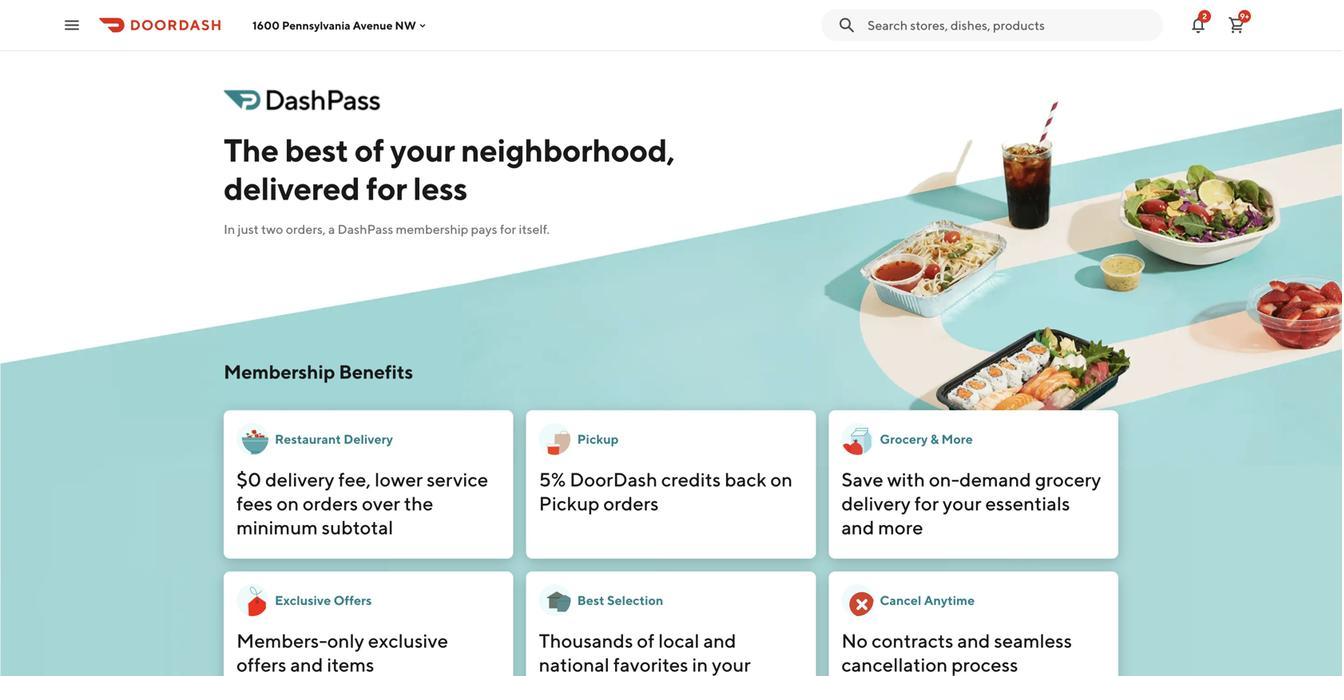 Task type: vqa. For each thing, say whether or not it's contained in the screenshot.
5%
yes



Task type: locate. For each thing, give the bounding box(es) containing it.
on right the back
[[770, 469, 793, 491]]

pickup down 5%
[[539, 493, 600, 515]]

process
[[952, 654, 1018, 677]]

demand
[[960, 469, 1031, 491]]

and inside the members-only exclusive offers and items
[[290, 654, 323, 677]]

1 vertical spatial pickup
[[539, 493, 600, 515]]

of up favorites
[[637, 630, 655, 653]]

members-only exclusive offers and items
[[236, 630, 448, 677]]

in
[[692, 654, 708, 677]]

the
[[404, 493, 433, 515]]

2
[[1202, 12, 1207, 21]]

on inside 5% doordash credits back on pickup orders
[[770, 469, 793, 491]]

1 orders from the left
[[303, 493, 358, 515]]

on
[[770, 469, 793, 491], [277, 493, 299, 515]]

and down members-
[[290, 654, 323, 677]]

in
[[224, 222, 235, 237]]

benefits
[[339, 361, 413, 383]]

1 horizontal spatial on
[[770, 469, 793, 491]]

1 vertical spatial delivery
[[842, 493, 911, 515]]

and left more
[[842, 517, 874, 539]]

and up process
[[957, 630, 990, 653]]

2 vertical spatial for
[[915, 493, 939, 515]]

orders inside 5% doordash credits back on pickup orders
[[603, 493, 659, 515]]

for
[[366, 169, 407, 207], [500, 222, 516, 237], [915, 493, 939, 515]]

orders inside $0 delivery fee, lower service fees on orders over the minimum subtotal
[[303, 493, 358, 515]]

favorites
[[613, 654, 688, 677]]

on inside $0 delivery fee, lower service fees on orders over the minimum subtotal
[[277, 493, 299, 515]]

0 vertical spatial on
[[770, 469, 793, 491]]

pickup up doordash
[[577, 432, 619, 447]]

0 vertical spatial for
[[366, 169, 407, 207]]

neighborhood,
[[461, 131, 675, 169]]

notification bell image
[[1189, 16, 1208, 35]]

for inside the best of your neighborhood, delivered for less
[[366, 169, 407, 207]]

in just two orders, a dashpass membership pays for itself.
[[224, 222, 550, 237]]

0 horizontal spatial orders
[[303, 493, 358, 515]]

1 vertical spatial for
[[500, 222, 516, 237]]

1 vertical spatial of
[[637, 630, 655, 653]]

exclusive
[[275, 593, 331, 608]]

fee,
[[338, 469, 371, 491]]

contracts
[[872, 630, 954, 653]]

orders down doordash
[[603, 493, 659, 515]]

just
[[238, 222, 259, 237]]

no
[[842, 630, 868, 653]]

your up less
[[390, 131, 455, 169]]

delivery
[[344, 432, 393, 447]]

with
[[887, 469, 925, 491]]

two
[[261, 222, 283, 237]]

for up in just two orders, a dashpass membership pays for itself.
[[366, 169, 407, 207]]

orders
[[303, 493, 358, 515], [603, 493, 659, 515]]

back
[[725, 469, 767, 491]]

9+ button
[[1221, 9, 1253, 41]]

pickup
[[577, 432, 619, 447], [539, 493, 600, 515]]

1 vertical spatial on
[[277, 493, 299, 515]]

only
[[327, 630, 364, 653]]

on up minimum
[[277, 493, 299, 515]]

0 vertical spatial your
[[390, 131, 455, 169]]

0 horizontal spatial your
[[390, 131, 455, 169]]

1 items, open order cart image
[[1227, 16, 1246, 35]]

seamless
[[994, 630, 1072, 653]]

nw
[[395, 19, 416, 32]]

1 horizontal spatial of
[[637, 630, 655, 653]]

of
[[354, 131, 384, 169], [637, 630, 655, 653]]

of inside the best of your neighborhood, delivered for less
[[354, 131, 384, 169]]

essentials
[[985, 493, 1070, 515]]

0 vertical spatial of
[[354, 131, 384, 169]]

delivery inside $0 delivery fee, lower service fees on orders over the minimum subtotal
[[265, 469, 334, 491]]

delivery
[[265, 469, 334, 491], [842, 493, 911, 515]]

for right pays
[[500, 222, 516, 237]]

0 horizontal spatial of
[[354, 131, 384, 169]]

0 horizontal spatial delivery
[[265, 469, 334, 491]]

and up in
[[703, 630, 736, 653]]

2 orders from the left
[[603, 493, 659, 515]]

1600
[[252, 19, 280, 32]]

0 horizontal spatial for
[[366, 169, 407, 207]]

1600 pennsylvania avenue nw button
[[252, 19, 429, 32]]

delivery down restaurant
[[265, 469, 334, 491]]

national
[[539, 654, 610, 677]]

9+
[[1240, 12, 1249, 21]]

grocery
[[1035, 469, 1101, 491]]

and
[[842, 517, 874, 539], [703, 630, 736, 653], [957, 630, 990, 653], [290, 654, 323, 677]]

0 vertical spatial delivery
[[265, 469, 334, 491]]

of right best
[[354, 131, 384, 169]]

the
[[224, 131, 279, 169]]

pennsylvania
[[282, 19, 351, 32]]

for down on-
[[915, 493, 939, 515]]

cancellation
[[842, 654, 948, 677]]

save
[[842, 469, 883, 491]]

1 horizontal spatial delivery
[[842, 493, 911, 515]]

restaurant
[[275, 432, 341, 447]]

save with on-demand grocery delivery for your essentials and more
[[842, 469, 1101, 539]]

for inside "save with on-demand grocery delivery for your essentials and more"
[[915, 493, 939, 515]]

0 horizontal spatial on
[[277, 493, 299, 515]]

delivery down 'save' on the right bottom of page
[[842, 493, 911, 515]]

your
[[390, 131, 455, 169], [943, 493, 982, 515]]

cancel
[[880, 593, 922, 608]]

1 horizontal spatial your
[[943, 493, 982, 515]]

1 vertical spatial your
[[943, 493, 982, 515]]

offers
[[334, 593, 372, 608]]

for for save
[[915, 493, 939, 515]]

2 horizontal spatial for
[[915, 493, 939, 515]]

avenue
[[353, 19, 393, 32]]

the best of your neighborhood, delivered for less
[[224, 131, 675, 207]]

your down on-
[[943, 493, 982, 515]]

1 horizontal spatial orders
[[603, 493, 659, 515]]

orders down fee,
[[303, 493, 358, 515]]



Task type: describe. For each thing, give the bounding box(es) containing it.
open menu image
[[62, 16, 81, 35]]

less
[[413, 169, 467, 207]]

pickup inside 5% doordash credits back on pickup orders
[[539, 493, 600, 515]]

membership
[[396, 222, 468, 237]]

grocery
[[880, 432, 928, 447]]

minimum
[[236, 517, 318, 539]]

and inside "save with on-demand grocery delivery for your essentials and more"
[[842, 517, 874, 539]]

exclusive offers
[[275, 593, 372, 608]]

lower
[[375, 469, 423, 491]]

local
[[658, 630, 700, 653]]

and inside no contracts and seamless cancellation process
[[957, 630, 990, 653]]

pays
[[471, 222, 497, 237]]

0 vertical spatial pickup
[[577, 432, 619, 447]]

anytime
[[924, 593, 975, 608]]

selection
[[607, 593, 663, 608]]

exclusive
[[368, 630, 448, 653]]

of inside the thousands of local and national favorites in you
[[637, 630, 655, 653]]

subtotal
[[322, 517, 393, 539]]

offers
[[236, 654, 286, 677]]

$0 delivery fee, lower service fees on orders over the minimum subtotal
[[236, 469, 488, 539]]

your inside "save with on-demand grocery delivery for your essentials and more"
[[943, 493, 982, 515]]

5% doordash credits back on pickup orders
[[539, 469, 793, 515]]

and inside the thousands of local and national favorites in you
[[703, 630, 736, 653]]

delivered
[[224, 169, 360, 207]]

1600 pennsylvania avenue nw
[[252, 19, 416, 32]]

for for the
[[366, 169, 407, 207]]

a
[[328, 222, 335, 237]]

no contracts and seamless cancellation process
[[842, 630, 1072, 677]]

fees
[[236, 493, 273, 515]]

Store search: begin typing to search for stores available on DoorDash text field
[[868, 16, 1154, 34]]

best
[[285, 131, 348, 169]]

itself.
[[519, 222, 550, 237]]

1 horizontal spatial for
[[500, 222, 516, 237]]

&
[[931, 432, 939, 447]]

members-
[[236, 630, 327, 653]]

membership benefits
[[224, 361, 413, 383]]

thousands
[[539, 630, 633, 653]]

more
[[878, 517, 923, 539]]

best
[[577, 593, 605, 608]]

dashpass
[[338, 222, 393, 237]]

5%
[[539, 469, 566, 491]]

credits
[[661, 469, 721, 491]]

more
[[942, 432, 973, 447]]

your inside the best of your neighborhood, delivered for less
[[390, 131, 455, 169]]

$0
[[236, 469, 261, 491]]

on-
[[929, 469, 960, 491]]

grocery & more
[[880, 432, 973, 447]]

items
[[327, 654, 374, 677]]

service
[[427, 469, 488, 491]]

doordash
[[570, 469, 658, 491]]

best selection
[[577, 593, 663, 608]]

cancel anytime
[[880, 593, 975, 608]]

orders,
[[286, 222, 326, 237]]

over
[[362, 493, 400, 515]]

membership
[[224, 361, 335, 383]]

thousands of local and national favorites in you
[[539, 630, 751, 677]]

restaurant delivery
[[275, 432, 393, 447]]

delivery inside "save with on-demand grocery delivery for your essentials and more"
[[842, 493, 911, 515]]



